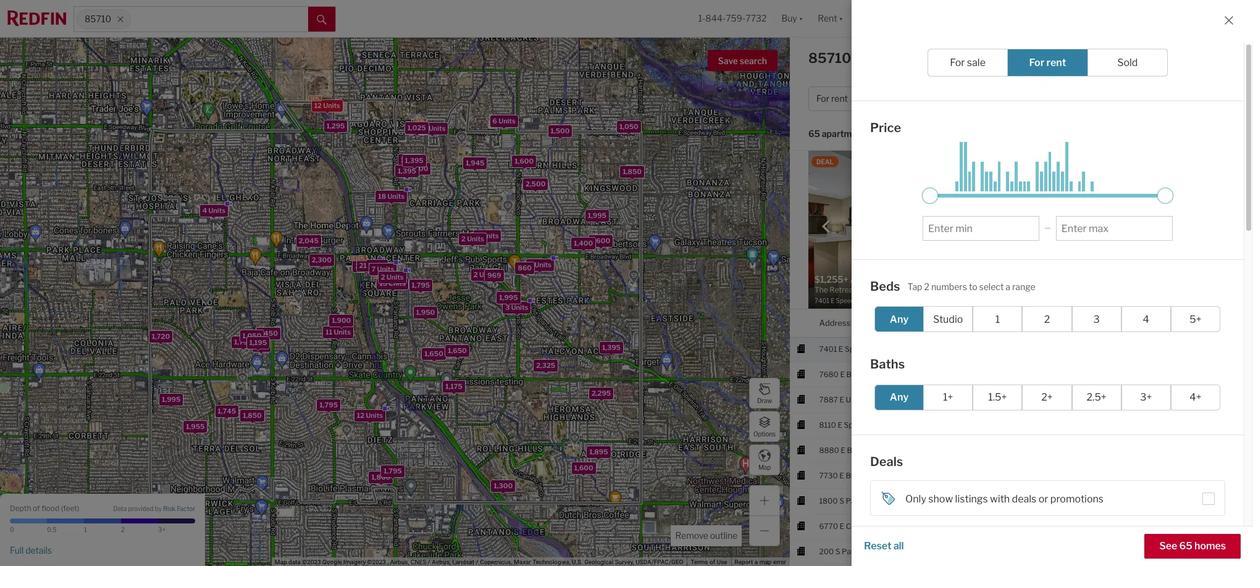 Task type: locate. For each thing, give the bounding box(es) containing it.
draw
[[757, 397, 772, 404]]

baths
[[1051, 94, 1074, 104], [1077, 318, 1099, 328], [870, 357, 905, 372]]

©2023 left ,
[[367, 559, 386, 566]]

2 tucson from the top
[[902, 395, 927, 404]]

speedway up 7680 e broadway blvd tucson
[[845, 344, 881, 354]]

tucson right reset
[[902, 547, 927, 556]]

1-2 for 2
[[1077, 522, 1088, 531]]

85710 for 85710 apartments for rent
[[809, 50, 852, 66]]

1 vertical spatial 4
[[1143, 314, 1150, 325]]

0 horizontal spatial 1,050
[[242, 332, 261, 341]]

baths left sq.ft.
[[1077, 318, 1099, 328]]

1 horizontal spatial 1,050
[[619, 123, 638, 131]]

baths down 7401 e speedway blvd at bottom right
[[870, 357, 905, 372]]

0 vertical spatial —
[[1107, 198, 1113, 208]]

terms of use
[[691, 559, 727, 566]]

1- left 1-1.5
[[1043, 395, 1049, 404]]

1 horizontal spatial 15 units
[[419, 124, 445, 133]]

1 < 1 day from the top
[[1166, 395, 1189, 404]]

e right 7401
[[839, 344, 843, 354]]

beds button
[[1043, 310, 1062, 337]]

65 right the 28 on the bottom of the page
[[1180, 541, 1193, 552]]

/ right the landsat
[[476, 559, 479, 566]]

rent up apartments on the right top of page
[[832, 94, 848, 104]]

1 vertical spatial 65
[[1180, 541, 1193, 552]]

1,650 down 1,950
[[424, 350, 443, 358]]

11
[[325, 328, 332, 337]]

1 horizontal spatial rent
[[886, 129, 903, 139]]

2 vertical spatial option group
[[875, 385, 1221, 411]]

1 down select
[[996, 314, 1000, 325]]

1,650 up "1,175"
[[448, 347, 467, 355]]

any for 1+
[[890, 392, 909, 403]]

844-
[[706, 13, 726, 24]]

1 vertical spatial redfin
[[1179, 318, 1203, 328]]

data provided by risk factor
[[113, 505, 195, 513]]

41
[[1086, 182, 1095, 191]]

report
[[735, 559, 753, 566]]

for rent inside for rent button
[[817, 94, 848, 104]]

1 vertical spatial a
[[755, 559, 758, 566]]

3+ down "by"
[[158, 526, 166, 534]]

day left 4+
[[1177, 395, 1189, 404]]

rent inside checkbox
[[1047, 57, 1067, 69]]

details
[[25, 545, 52, 556]]

/mo for $799+ /mo
[[988, 496, 1002, 506]]

a left range
[[1006, 281, 1011, 292]]

1-3 left 1-1.5
[[1043, 395, 1054, 404]]

only
[[906, 494, 927, 505]]

< 1 day for 1.5
[[1166, 395, 1189, 404]]

1 tucson from the top
[[902, 370, 927, 379]]

for right apartments on the right top of page
[[872, 129, 884, 139]]

blvd
[[883, 344, 898, 354], [883, 370, 898, 379], [882, 420, 897, 430], [884, 446, 899, 455], [882, 471, 898, 480]]

all
[[1126, 94, 1136, 104]]

landsat
[[452, 559, 475, 566]]

price down apartments
[[885, 94, 906, 104]]

tucson left 'show'
[[902, 496, 927, 506]]

2+
[[1042, 392, 1053, 403]]

1 vertical spatial <
[[1166, 522, 1170, 531]]

2 ©2023 from the left
[[367, 559, 386, 566]]

cnes
[[411, 559, 426, 566]]

1 horizontal spatial on
[[1166, 318, 1177, 328]]

Any radio
[[875, 385, 924, 411]]

outline
[[710, 531, 738, 541]]

1 horizontal spatial a
[[1006, 281, 1011, 292]]

1 inside checkbox
[[996, 314, 1000, 325]]

for left sale
[[950, 57, 965, 69]]

For sale checkbox
[[928, 49, 1008, 77]]

broadway up the 7730 e broadway blvd
[[847, 446, 882, 455]]

baths button
[[1077, 310, 1099, 337]]

rd up dr
[[877, 496, 886, 506]]

1 horizontal spatial 4
[[1143, 314, 1150, 325]]

see 65 homes
[[1160, 541, 1226, 552]]

0 horizontal spatial 65
[[809, 129, 820, 139]]

beds down favorite this home image
[[1043, 318, 1062, 328]]

1,850
[[623, 167, 642, 176], [243, 412, 262, 420]]

address button
[[819, 310, 851, 337]]

beds for beds / baths
[[1023, 94, 1044, 104]]

favorite this home image
[[1222, 467, 1237, 482], [1222, 493, 1237, 508], [1222, 518, 1237, 533], [1222, 543, 1237, 558]]

tucson up any radio
[[902, 370, 927, 379]]

18
[[378, 192, 386, 201]]

2 vertical spatial rent
[[886, 129, 903, 139]]

0 vertical spatial 15
[[419, 124, 427, 133]]

price button
[[877, 86, 929, 111], [964, 310, 983, 337]]

$799+ /mo
[[964, 496, 1002, 506]]

map region
[[0, 9, 825, 567]]

dr
[[886, 522, 894, 531]]

1 horizontal spatial 12
[[357, 411, 364, 420]]

0 horizontal spatial 12
[[314, 101, 322, 110]]

tucson right dr
[[902, 522, 927, 531]]

2 vertical spatial 1,600
[[574, 464, 593, 473]]

0 vertical spatial broadway
[[847, 370, 881, 379]]

1 vertical spatial for
[[872, 129, 884, 139]]

for left rent
[[936, 50, 955, 66]]

1 day from the top
[[1177, 395, 1189, 404]]

1 horizontal spatial for
[[936, 50, 955, 66]]

15 down 7 units
[[379, 279, 387, 288]]

for inside checkbox
[[1030, 57, 1045, 69]]

< 1 day for 2
[[1166, 522, 1189, 531]]

/mo
[[988, 395, 1002, 404], [988, 496, 1002, 506], [992, 522, 1006, 531]]

1 vertical spatial option group
[[875, 306, 1221, 332]]

tucson for 6770 e carondelet dr
[[902, 522, 927, 531]]

0 vertical spatial < 1 day
[[1166, 395, 1189, 404]]

2 horizontal spatial for
[[1030, 57, 1045, 69]]

blvd for 7401 e speedway blvd
[[883, 344, 898, 354]]

0 horizontal spatial on
[[1032, 182, 1042, 191]]

0 horizontal spatial 1,850
[[243, 412, 262, 420]]

1 horizontal spatial for
[[950, 57, 965, 69]]

2 horizontal spatial rent
[[1047, 57, 1067, 69]]

sq.ft.
[[1111, 318, 1132, 328]]

days right 41
[[1097, 182, 1113, 191]]

2 horizontal spatial baths
[[1077, 318, 1099, 328]]

on inside button
[[1166, 318, 1177, 328]]

1 any from the top
[[890, 314, 909, 325]]

size
[[1140, 182, 1155, 191]]

maximum price slider
[[1158, 187, 1174, 204]]

1 vertical spatial price button
[[964, 310, 983, 337]]

price button right studio
[[964, 310, 983, 337]]

< up see
[[1166, 522, 1170, 531]]

reset
[[864, 541, 892, 552]]

e for 7730
[[840, 471, 844, 480]]

15 up 1,700
[[419, 124, 427, 133]]

rd
[[877, 496, 886, 506], [873, 547, 882, 556]]

baths down for rent checkbox
[[1051, 94, 1074, 104]]

1
[[996, 314, 1000, 325], [1172, 395, 1175, 404], [1172, 522, 1175, 531], [84, 526, 87, 534]]

rent up beds / baths button
[[1047, 57, 1067, 69]]

map button
[[749, 445, 780, 476]]

option group containing for sale
[[928, 49, 1168, 77]]

2 < from the top
[[1166, 522, 1170, 531]]

1 vertical spatial 12
[[357, 411, 364, 420]]

airbus, left the landsat
[[432, 559, 451, 566]]

0 vertical spatial days
[[1097, 182, 1113, 191]]

2
[[476, 232, 480, 241], [461, 235, 465, 243], [473, 271, 478, 279], [381, 273, 385, 281], [924, 281, 930, 292], [1044, 314, 1050, 325], [1083, 496, 1088, 506], [1049, 522, 1053, 531], [1083, 522, 1088, 531], [121, 526, 125, 534]]

1 horizontal spatial of
[[710, 559, 716, 566]]

rent inside button
[[832, 94, 848, 104]]

< left the 4+ radio
[[1166, 395, 1170, 404]]

imagery
[[344, 559, 366, 566]]

for rent up beds / baths
[[1030, 57, 1067, 69]]

broadway up st on the right bottom of page
[[847, 370, 881, 379]]

1+ radio
[[924, 385, 973, 411]]

1-2 for 3
[[1077, 496, 1088, 506]]

12 units
[[314, 101, 340, 110], [357, 411, 383, 420]]

e for 7401
[[839, 344, 843, 354]]

usda/fpac/geo
[[636, 559, 684, 566]]

0 horizontal spatial redfin
[[1043, 182, 1066, 191]]

0 vertical spatial on redfin
[[1032, 182, 1066, 191]]

3 units down "860"
[[505, 303, 528, 312]]

1 1-3 from the top
[[1043, 395, 1054, 404]]

1 vertical spatial of
[[710, 559, 716, 566]]

of for depth
[[33, 504, 40, 513]]

tucson for 7887 e uhl st
[[902, 395, 927, 404]]

1 vertical spatial rent
[[832, 94, 848, 104]]

all
[[894, 541, 904, 552]]

submit search image
[[317, 15, 327, 25]]

1-2 down promotions
[[1077, 522, 1088, 531]]

/mo right $1,015+
[[992, 522, 1006, 531]]

< for 2
[[1166, 522, 1170, 531]]

1,395 up 18 units
[[397, 167, 416, 175]]

airbus,
[[390, 559, 409, 566], [432, 559, 451, 566]]

s right 200
[[836, 547, 840, 556]]

0 horizontal spatial for
[[872, 129, 884, 139]]

e for 6770
[[840, 522, 845, 531]]

e right the 8880
[[841, 446, 846, 455]]

1 vertical spatial broadway
[[847, 446, 882, 455]]

location
[[902, 318, 935, 328]]

7730
[[819, 471, 838, 480]]

1 up see
[[1172, 522, 1175, 531]]

for rent up apartments on the right top of page
[[817, 94, 848, 104]]

promotions
[[1051, 494, 1104, 505]]

recommended
[[940, 129, 1003, 139]]

0 horizontal spatial rent
[[832, 94, 848, 104]]

1 vertical spatial 3 units
[[505, 303, 528, 312]]

4 tucson from the top
[[902, 522, 927, 531]]

of
[[33, 504, 40, 513], [710, 559, 716, 566]]

2.5+ radio
[[1072, 385, 1122, 411]]

any down tap
[[890, 314, 909, 325]]

15 units up 1,700
[[419, 124, 445, 133]]

google image
[[3, 550, 44, 567]]

price right studio
[[964, 318, 983, 328]]

1- left 2.5+
[[1077, 395, 1083, 404]]

type
[[969, 94, 987, 104]]

map down options
[[759, 464, 771, 471]]

2 horizontal spatial /
[[1046, 94, 1049, 104]]

2 any from the top
[[890, 392, 909, 403]]

1,720
[[151, 332, 170, 341]]

broadway for 7730
[[846, 471, 881, 480]]

2 checkbox
[[1023, 306, 1072, 332]]

4 inside 4 option
[[1143, 314, 1150, 325]]

pantano for 1800
[[846, 496, 875, 506]]

0 vertical spatial 3 units
[[355, 262, 378, 271]]

redfin inside on redfin button
[[1179, 318, 1203, 328]]

photo of 7401 e speedway blvd, tucson, az 85710 image
[[809, 151, 1022, 309]]

1 horizontal spatial /
[[476, 559, 479, 566]]

<
[[1166, 395, 1170, 404], [1166, 522, 1170, 531]]

©2023 right data
[[302, 559, 321, 566]]

0 vertical spatial speedway
[[845, 344, 881, 354]]

1 vertical spatial < 1 day
[[1166, 522, 1189, 531]]

1,400
[[574, 239, 593, 248]]

speedway
[[845, 344, 881, 354], [844, 420, 880, 430]]

2 day from the top
[[1177, 522, 1189, 531]]

2 vertical spatial baths
[[870, 357, 905, 372]]

4 inside map region
[[202, 206, 207, 215]]

for for rent
[[872, 129, 884, 139]]

days right the 28 on the bottom of the page
[[1177, 547, 1193, 556]]

e right the 6770
[[840, 522, 845, 531]]

1800 s pantano rd
[[819, 496, 886, 506]]

85710 left remove 85710 icon
[[85, 14, 111, 24]]

day up see 65 homes
[[1177, 522, 1189, 531]]

1- right or
[[1077, 496, 1083, 506]]

e right 8110
[[838, 420, 843, 430]]

2 vertical spatial broadway
[[846, 471, 881, 480]]

28 days
[[1166, 547, 1193, 556]]

0 vertical spatial 4
[[202, 206, 207, 215]]

e right 7730
[[840, 471, 844, 480]]

home type button
[[934, 86, 1010, 111]]

— up 665-
[[1111, 522, 1118, 531]]

provided
[[128, 505, 154, 513]]

tucson
[[902, 370, 927, 379], [902, 395, 927, 404], [902, 496, 927, 506], [902, 522, 927, 531], [902, 547, 927, 556]]

beds left tap
[[870, 279, 900, 294]]

blvd down any radio
[[882, 420, 897, 430]]

of left use
[[710, 559, 716, 566]]

days
[[1097, 182, 1113, 191], [1177, 547, 1193, 556]]

0 vertical spatial 12
[[314, 101, 322, 110]]

redfin down ft.
[[1043, 182, 1066, 191]]

/ right cnes
[[428, 559, 430, 566]]

for inside option
[[950, 57, 965, 69]]

< 1 day left 4+
[[1166, 395, 1189, 404]]

blvd up the 7730 e broadway blvd
[[884, 446, 899, 455]]

0 vertical spatial 1,050
[[619, 123, 638, 131]]

/ down for rent checkbox
[[1046, 94, 1049, 104]]

map left data
[[275, 559, 287, 566]]

0 vertical spatial /mo
[[988, 395, 1002, 404]]

beds down for rent checkbox
[[1023, 94, 1044, 104]]

tucson for 200 s pantano rd
[[902, 547, 927, 556]]

0 horizontal spatial ©2023
[[302, 559, 321, 566]]

maxar
[[514, 559, 531, 566]]

1 horizontal spatial 85710
[[809, 50, 852, 66]]

For rent checkbox
[[1008, 49, 1088, 77]]

0 vertical spatial baths
[[1051, 94, 1074, 104]]

1 horizontal spatial map
[[759, 464, 771, 471]]

5 tucson from the top
[[902, 547, 927, 556]]

status
[[1127, 198, 1150, 208]]

0 vertical spatial for rent
[[1030, 57, 1067, 69]]

1 vertical spatial day
[[1177, 522, 1189, 531]]

speedway down st on the right bottom of page
[[844, 420, 880, 430]]

home
[[942, 94, 967, 104]]

1,500
[[550, 127, 570, 135]]

2 < 1 day from the top
[[1166, 522, 1189, 531]]

2 1-3 from the top
[[1043, 496, 1054, 506]]

1 checkbox
[[973, 306, 1023, 332]]

3+ left the 4+ radio
[[1141, 392, 1152, 403]]

1 horizontal spatial 1,995
[[499, 293, 518, 302]]

0 vertical spatial price button
[[877, 86, 929, 111]]

2,045
[[299, 237, 318, 245]]

tucson left 1+
[[902, 395, 927, 404]]

blvd up any radio
[[883, 370, 898, 379]]

price right apartments on the right top of page
[[870, 120, 901, 135]]

0 vertical spatial 3+
[[1141, 392, 1152, 403]]

3 tucson from the top
[[902, 496, 927, 506]]

0 vertical spatial rent
[[1047, 57, 1067, 69]]

65 up deal at the right
[[809, 129, 820, 139]]

e
[[839, 344, 843, 354], [840, 370, 845, 379], [840, 395, 844, 404], [838, 420, 843, 430], [841, 446, 846, 455], [840, 471, 844, 480], [840, 522, 845, 531]]

pantano down 6770 e carondelet dr
[[842, 547, 871, 556]]

1,025
[[407, 124, 426, 132]]

1-2 down or
[[1043, 522, 1053, 531]]

85710 up for rent button
[[809, 50, 852, 66]]

795
[[255, 342, 268, 350]]

map
[[760, 559, 772, 566]]

— down 41 days on the top right
[[1107, 198, 1113, 208]]

0 horizontal spatial 4
[[202, 206, 207, 215]]

0 vertical spatial on
[[1032, 182, 1042, 191]]

on redfin
[[1032, 182, 1066, 191], [1166, 318, 1203, 328]]

3+ radio
[[1122, 385, 1171, 411]]

3 checkbox
[[1072, 306, 1122, 332]]

rent right apartments on the right top of page
[[886, 129, 903, 139]]

for up beds / baths
[[1030, 57, 1045, 69]]

blvd down deals
[[882, 471, 898, 480]]

for up apartments on the right top of page
[[817, 94, 830, 104]]

full details button
[[10, 545, 52, 556]]

7680 e broadway blvd tucson
[[819, 370, 927, 379]]

3 favorite this home image from the top
[[1222, 518, 1237, 533]]

of for terms
[[710, 559, 716, 566]]

any inside option
[[890, 314, 909, 325]]

1 airbus, from the left
[[390, 559, 409, 566]]

85710 apartments for rent
[[809, 50, 989, 66]]

options button
[[749, 411, 780, 442]]

blvd for 8110 e speedway blvd
[[882, 420, 897, 430]]

blvd for 8880 e broadway blvd
[[884, 446, 899, 455]]

1 vertical spatial 1,050
[[242, 332, 261, 341]]

any inside radio
[[890, 392, 909, 403]]

4 favorite this home image from the top
[[1222, 543, 1237, 558]]

rd left all
[[873, 547, 882, 556]]

1 vertical spatial 85710
[[809, 50, 852, 66]]

/ inside button
[[1046, 94, 1049, 104]]

1 horizontal spatial ©2023
[[367, 559, 386, 566]]

0 vertical spatial option group
[[928, 49, 1168, 77]]

favorite button checkbox
[[998, 154, 1019, 175]]

1 horizontal spatial 3 units
[[505, 303, 528, 312]]

0 vertical spatial rd
[[877, 496, 886, 506]]

7730 e broadway blvd
[[819, 471, 898, 480]]

remove 85710 image
[[117, 15, 124, 23]]

beds inside button
[[1023, 94, 1044, 104]]

/mo for $1,015+ /mo
[[992, 522, 1006, 531]]

on up hoa
[[1032, 182, 1042, 191]]

1 vertical spatial rd
[[873, 547, 882, 556]]

data
[[289, 559, 301, 566]]

1 favorite this home image from the top
[[1222, 467, 1237, 482]]

filters
[[1138, 94, 1162, 104]]

report a map error link
[[735, 559, 786, 566]]

pantano down the 7730 e broadway blvd
[[846, 496, 875, 506]]

1-3 right deals
[[1043, 496, 1054, 506]]

2 vertical spatial 1,995
[[162, 396, 180, 404]]

beds for beds button
[[1043, 318, 1062, 328]]

(
[[61, 504, 63, 513]]

0 vertical spatial 85710
[[85, 14, 111, 24]]

2 vertical spatial price
[[964, 318, 983, 328]]

airbus, right ,
[[390, 559, 409, 566]]

15 units down 7 units
[[379, 279, 406, 288]]

0 horizontal spatial 15
[[379, 279, 387, 288]]

day for 1-1.5
[[1177, 395, 1189, 404]]

0 vertical spatial 1,800
[[400, 156, 420, 165]]

map inside button
[[759, 464, 771, 471]]

redfin
[[1043, 182, 1066, 191], [1179, 318, 1203, 328]]

any down 7680 e broadway blvd tucson
[[890, 392, 909, 403]]

option group
[[928, 49, 1168, 77], [875, 306, 1221, 332], [875, 385, 1221, 411]]

e for 8110
[[838, 420, 843, 430]]

1 horizontal spatial 65
[[1180, 541, 1193, 552]]

full details
[[10, 545, 52, 556]]

0 vertical spatial 1,850
[[623, 167, 642, 176]]

/mo right $999+
[[988, 395, 1002, 404]]

for for for rent checkbox
[[1030, 57, 1045, 69]]

e for 8880
[[841, 446, 846, 455]]

any
[[890, 314, 909, 325], [890, 392, 909, 403]]

1 vertical spatial 3+
[[158, 526, 166, 534]]

7 units
[[371, 265, 394, 274]]

0 horizontal spatial map
[[275, 559, 287, 566]]

1 < from the top
[[1166, 395, 1170, 404]]

day
[[1177, 395, 1189, 404], [1177, 522, 1189, 531]]

7401 e speedway blvd
[[819, 344, 898, 354]]

days for 28 days
[[1177, 547, 1193, 556]]

1,800
[[400, 156, 420, 165], [371, 473, 390, 482]]

2 vertical spatial beds
[[1043, 318, 1062, 328]]

rd for 200 s pantano rd
[[873, 547, 882, 556]]

1-3 for 1-2
[[1043, 496, 1054, 506]]

s right "1800"
[[840, 496, 844, 506]]

0 vertical spatial s
[[840, 496, 844, 506]]

3 units right 2,300
[[355, 262, 378, 271]]

2 vertical spatial /mo
[[992, 522, 1006, 531]]

0 vertical spatial any
[[890, 314, 909, 325]]

1,395 down 1,025
[[405, 156, 423, 165]]



Task type: vqa. For each thing, say whether or not it's contained in the screenshot.
details
yes



Task type: describe. For each thing, give the bounding box(es) containing it.
s for 1800
[[840, 496, 844, 506]]

)
[[77, 504, 79, 513]]

0 vertical spatial price
[[885, 94, 906, 104]]

use
[[717, 559, 727, 566]]

blvd for 7680 e broadway blvd tucson
[[883, 370, 898, 379]]

minimum price slider
[[922, 187, 938, 204]]

e for 7887
[[840, 395, 844, 404]]

factor
[[177, 505, 195, 513]]

save search
[[718, 56, 767, 66]]

0
[[10, 526, 14, 534]]

5+ checkbox
[[1171, 306, 1221, 332]]

all filters button
[[1103, 86, 1174, 111]]

risk factor link
[[163, 505, 195, 514]]

deal
[[817, 158, 834, 166]]

day for 1-2
[[1177, 522, 1189, 531]]

18 units
[[378, 192, 404, 201]]

Enter min text field
[[929, 223, 1034, 234]]

e for 7680
[[840, 370, 845, 379]]

pantano for 200
[[842, 547, 871, 556]]

1 vertical spatial —
[[1045, 223, 1051, 232]]

7
[[371, 265, 375, 274]]

1 vertical spatial 1,395
[[397, 167, 416, 175]]

apartments
[[822, 129, 870, 139]]

1- down promotions
[[1077, 522, 1083, 531]]

lot size
[[1127, 182, 1155, 191]]

1- down or
[[1043, 522, 1049, 531]]

$999+
[[964, 395, 987, 404]]

map for map
[[759, 464, 771, 471]]

3 inside checkbox
[[1094, 314, 1100, 325]]

1 vertical spatial 15
[[379, 279, 387, 288]]

1-1.5
[[1077, 395, 1093, 404]]

u.s.
[[572, 559, 583, 566]]

/mo for $999+ /mo
[[988, 395, 1002, 404]]

beds / baths
[[1023, 94, 1074, 104]]

report a map error
[[735, 559, 786, 566]]

4+ radio
[[1171, 385, 1221, 411]]

Any checkbox
[[875, 306, 924, 332]]

4 for 4
[[1143, 314, 1150, 325]]

0 horizontal spatial /
[[428, 559, 430, 566]]

for inside button
[[817, 94, 830, 104]]

options
[[754, 430, 776, 438]]

4 checkbox
[[1122, 306, 1171, 332]]

1 right 0.5
[[84, 526, 87, 534]]

days for 41 days
[[1097, 182, 1113, 191]]

0.5
[[47, 526, 57, 534]]

1 vertical spatial 15 units
[[379, 279, 406, 288]]

6 units
[[492, 117, 515, 125]]

speedway for 7401
[[845, 344, 881, 354]]

for rent inside for rent checkbox
[[1030, 57, 1067, 69]]

4+
[[1190, 392, 1202, 403]]

2 vertical spatial —
[[1111, 522, 1118, 531]]

1,745
[[217, 407, 236, 416]]

665-
[[1111, 547, 1129, 556]]

listings
[[955, 494, 988, 505]]

depth of flood ( feet )
[[10, 504, 79, 513]]

speedway for 8110
[[844, 420, 880, 430]]

tucson for 1800 s pantano rd
[[902, 496, 927, 506]]

1 vertical spatial 1,995
[[499, 293, 518, 302]]

favorite button image
[[998, 154, 1019, 175]]

survey,
[[615, 559, 634, 566]]

2 airbus, from the left
[[432, 559, 451, 566]]

baths inside button
[[1051, 94, 1074, 104]]

1-3 for 1-1.5
[[1043, 395, 1054, 404]]

1 ©2023 from the left
[[302, 559, 321, 566]]

Sold checkbox
[[1088, 49, 1168, 77]]

$/sq.
[[1032, 165, 1049, 174]]

200 s pantano rd
[[819, 547, 882, 556]]

0 vertical spatial redfin
[[1043, 182, 1066, 191]]

range
[[1013, 281, 1036, 292]]

apartments
[[854, 50, 933, 66]]

65 inside button
[[1180, 541, 1193, 552]]

for for rent
[[936, 50, 955, 66]]

reset all
[[864, 541, 904, 552]]

flood
[[41, 504, 59, 513]]

data
[[113, 505, 127, 513]]

1 horizontal spatial 1,850
[[623, 167, 642, 176]]

1 vertical spatial price
[[870, 120, 901, 135]]

1 vertical spatial baths
[[1077, 318, 1099, 328]]

recommended button
[[938, 128, 1013, 140]]

41 days
[[1086, 182, 1113, 191]]

1 horizontal spatial price button
[[964, 310, 983, 337]]

1 horizontal spatial on redfin
[[1166, 318, 1203, 328]]

0 vertical spatial 12 units
[[314, 101, 340, 110]]

rd for 1800 s pantano rd
[[877, 496, 886, 506]]

0 vertical spatial 1,995
[[588, 212, 606, 220]]

860
[[518, 264, 532, 273]]

1,950
[[416, 308, 435, 317]]

show
[[929, 494, 953, 505]]

2 vertical spatial 1,395
[[602, 343, 621, 352]]

$/sq. ft.
[[1032, 165, 1060, 174]]

Enter max text field
[[1062, 223, 1168, 234]]

broadway for 7680
[[847, 370, 881, 379]]

0 horizontal spatial baths
[[870, 357, 905, 372]]

uhl
[[846, 395, 857, 404]]

< for 1.5
[[1166, 395, 1170, 404]]

1 vertical spatial 12 units
[[357, 411, 383, 420]]

1 left 4+
[[1172, 395, 1175, 404]]

0 horizontal spatial 3+
[[158, 526, 166, 534]]

1,945
[[466, 158, 484, 167]]

s for 200
[[836, 547, 840, 556]]

7887
[[819, 395, 838, 404]]

0 horizontal spatial 1,650
[[424, 350, 443, 358]]

0 horizontal spatial price button
[[877, 86, 929, 111]]

2 inside option
[[1044, 314, 1050, 325]]

terms
[[691, 559, 708, 566]]

0 horizontal spatial 3 units
[[355, 262, 378, 271]]

1- left 759-
[[698, 13, 706, 24]]

7680
[[819, 370, 839, 379]]

home type
[[942, 94, 987, 104]]

0 vertical spatial a
[[1006, 281, 1011, 292]]

85710 for 85710
[[85, 14, 111, 24]]

1-844-759-7732
[[698, 13, 767, 24]]

969
[[487, 271, 501, 280]]

rent
[[957, 50, 989, 66]]

6
[[492, 117, 497, 125]]

2+ radio
[[1023, 385, 1072, 411]]

1.5+ radio
[[973, 385, 1023, 411]]

previous button image
[[820, 220, 833, 233]]

3+ inside 3+ option
[[1141, 392, 1152, 403]]

any for studio
[[890, 314, 909, 325]]

1 vertical spatial 1,850
[[243, 412, 262, 420]]

28
[[1166, 547, 1175, 556]]

select
[[980, 281, 1004, 292]]

4 for 4 units
[[202, 206, 207, 215]]

0 vertical spatial 65
[[809, 129, 820, 139]]

1- right deals
[[1043, 496, 1049, 506]]

location button
[[902, 310, 935, 337]]

2,500
[[525, 180, 545, 188]]

0 horizontal spatial 1,800
[[371, 473, 390, 482]]

2 favorite this home image from the top
[[1222, 493, 1237, 508]]

map for map data ©2023 google  imagery ©2023 , airbus, cnes / airbus, landsat / copernicus, maxar technologies, u.s. geological survey, usda/fpac/geo
[[275, 559, 287, 566]]

1 horizontal spatial 1,800
[[400, 156, 420, 165]]

to
[[969, 281, 978, 292]]

1,450
[[259, 329, 278, 338]]

numbers
[[932, 281, 967, 292]]

Studio checkbox
[[924, 306, 973, 332]]

or
[[1039, 494, 1049, 505]]

0 vertical spatial 1,395
[[405, 156, 423, 165]]

1800
[[819, 496, 838, 506]]

1.5+
[[989, 392, 1007, 403]]

tap
[[908, 281, 923, 292]]

0 vertical spatial 15 units
[[419, 124, 445, 133]]

11 units
[[325, 328, 351, 337]]

feet
[[63, 504, 77, 513]]

21
[[359, 261, 367, 270]]

deals
[[1012, 494, 1037, 505]]

address
[[819, 318, 851, 328]]

see
[[1160, 541, 1178, 552]]

for for for sale option
[[950, 57, 965, 69]]

studio
[[934, 314, 963, 325]]

6770 e carondelet dr
[[819, 522, 894, 531]]

7401
[[819, 344, 837, 354]]

depth
[[10, 504, 31, 513]]

1,955
[[186, 423, 204, 431]]

0 horizontal spatial 1,995
[[162, 396, 180, 404]]

broadway for 8880
[[847, 446, 882, 455]]

0 vertical spatial 1,600
[[515, 157, 534, 165]]

1 vertical spatial beds
[[870, 279, 900, 294]]

5+
[[1190, 314, 1202, 325]]

1 vertical spatial 1,600
[[591, 237, 610, 245]]

remove
[[676, 531, 709, 541]]

blvd for 7730 e broadway blvd
[[882, 471, 898, 480]]

,
[[388, 559, 389, 566]]

1 horizontal spatial 1,650
[[448, 347, 467, 355]]

for sale
[[950, 57, 986, 69]]

favorite this home image
[[1030, 287, 1045, 302]]

full
[[10, 545, 24, 556]]



